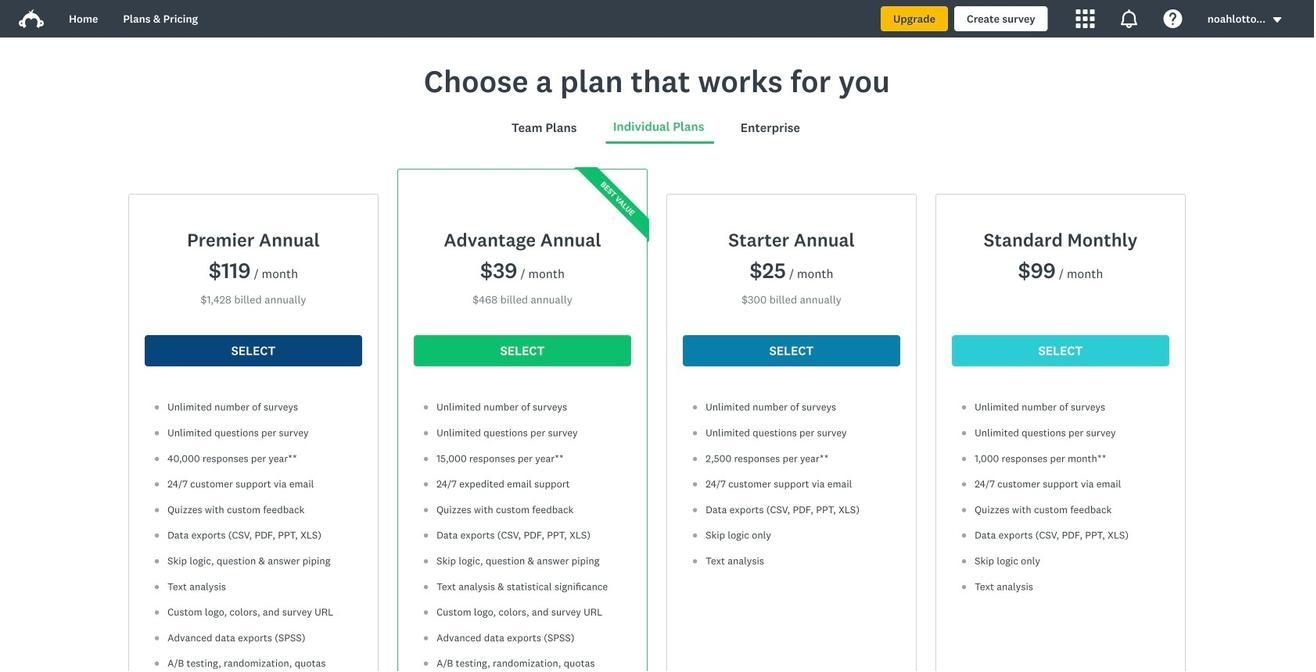 Task type: locate. For each thing, give the bounding box(es) containing it.
2 brand logo image from the top
[[19, 9, 44, 28]]

notification center icon image
[[1120, 9, 1139, 28]]

help icon image
[[1164, 9, 1183, 28]]

1 brand logo image from the top
[[19, 6, 44, 31]]

brand logo image
[[19, 6, 44, 31], [19, 9, 44, 28]]

dropdown arrow icon image
[[1272, 14, 1283, 25], [1273, 17, 1281, 23]]

products icon image
[[1076, 9, 1095, 28], [1076, 9, 1095, 28]]



Task type: vqa. For each thing, say whether or not it's contained in the screenshot.
dialog
no



